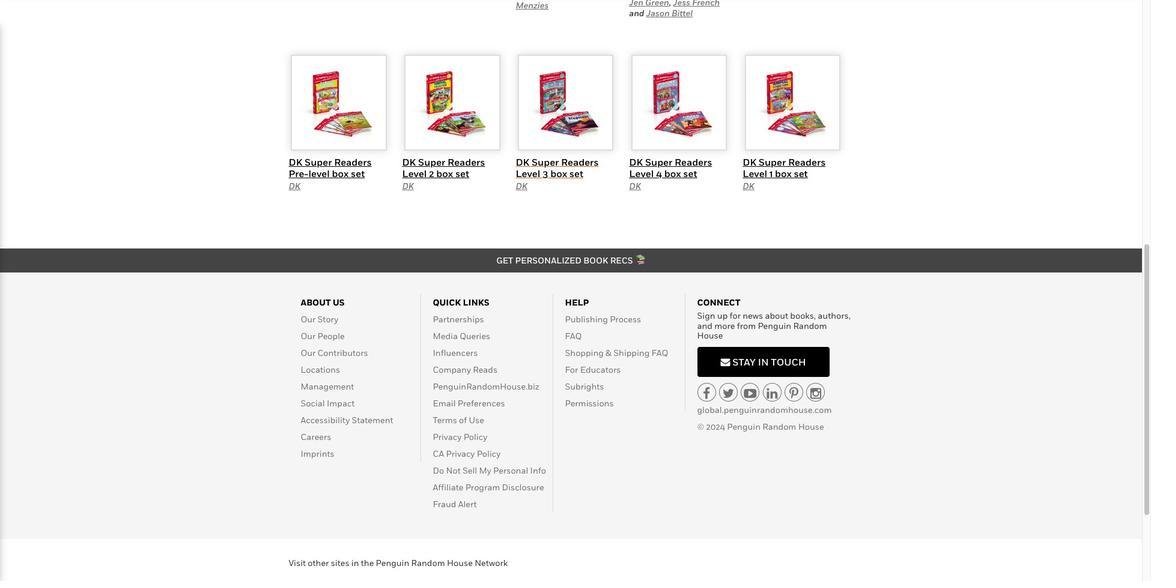 Task type: vqa. For each thing, say whether or not it's contained in the screenshot.
&
yes



Task type: locate. For each thing, give the bounding box(es) containing it.
dk link down dk super readers level 2 box set link
[[402, 181, 414, 191]]

5 readers from the left
[[789, 156, 826, 168]]

partnerships
[[433, 314, 484, 324]]

for educators
[[565, 365, 621, 375]]

1
[[770, 168, 773, 180]]

books,
[[791, 311, 816, 321]]

box right 3
[[551, 168, 568, 180]]

in left the
[[352, 558, 359, 569]]

set inside dk super readers level 4 box set dk
[[684, 168, 698, 180]]

level for dk super readers level 3 box set
[[516, 168, 541, 180]]

social impact
[[301, 398, 355, 409]]

box for 4
[[665, 168, 681, 180]]

box inside dk super readers level 4 box set dk
[[665, 168, 681, 180]]

dk link
[[289, 181, 301, 191], [402, 181, 414, 191], [516, 181, 528, 191], [630, 181, 641, 191], [743, 181, 755, 191]]

1 vertical spatial house
[[799, 422, 825, 432]]

set for dk super readers level 1 box set
[[794, 168, 808, 180]]

dk link for dk super readers level 3 box set
[[516, 181, 528, 191]]

1 readers from the left
[[334, 156, 372, 168]]

readers inside dk super readers pre-level box set dk
[[334, 156, 372, 168]]

super inside dk super readers level 2 box set dk
[[418, 156, 446, 168]]

policy down use
[[464, 432, 488, 442]]

readers for dk super readers level 2 box set
[[448, 156, 485, 168]]

box inside dk super readers pre-level box set dk
[[332, 168, 349, 180]]

set
[[351, 168, 365, 180], [456, 168, 470, 180], [570, 168, 584, 180], [684, 168, 698, 180], [794, 168, 808, 180]]

2 level from the left
[[516, 168, 541, 180]]

level left 2
[[402, 168, 427, 180]]

5 set from the left
[[794, 168, 808, 180]]

box inside the dk super readers level 3 box set dk
[[551, 168, 568, 180]]

up
[[718, 311, 728, 321]]

dk link down dk super readers level 3 box set link
[[516, 181, 528, 191]]

dk super readers level 3 box set link
[[516, 156, 599, 180]]

company reads link
[[433, 365, 498, 375]]

about us
[[301, 297, 345, 308]]

visit
[[289, 558, 306, 569]]

level left 4
[[630, 168, 654, 180]]

box for 1
[[775, 168, 792, 180]]

in right stay
[[759, 357, 769, 369]]

4 readers from the left
[[675, 156, 713, 168]]

visit us on linkedin image
[[767, 388, 778, 400]]

readers inside the dk super readers level 3 box set dk
[[562, 156, 599, 168]]

box for 3
[[551, 168, 568, 180]]

level inside dk super readers level 4 box set dk
[[630, 168, 654, 180]]

careers
[[301, 432, 332, 442]]

1 vertical spatial and
[[698, 321, 713, 331]]

for educators link
[[565, 365, 621, 375]]

visit us on pinterest image
[[790, 388, 799, 400]]

0 vertical spatial random
[[794, 321, 828, 331]]

set for dk super readers level 4 box set
[[684, 168, 698, 180]]

our for our contributors
[[301, 348, 316, 358]]

1 horizontal spatial in
[[759, 357, 769, 369]]

readers right 1
[[789, 156, 826, 168]]

2 vertical spatial penguin
[[376, 558, 410, 569]]

set right 4
[[684, 168, 698, 180]]

publishing process
[[565, 314, 641, 324]]

house down sign
[[698, 331, 723, 341]]

0 vertical spatial privacy
[[433, 432, 462, 442]]

connect sign up for news about books, authors, and more from penguin random house
[[698, 297, 851, 341]]

super for 4
[[646, 156, 673, 168]]

super inside dk super readers level 1 box set dk
[[759, 156, 786, 168]]

5 box from the left
[[775, 168, 792, 180]]

level left 3
[[516, 168, 541, 180]]

set for dk super readers level 2 box set
[[456, 168, 470, 180]]

set inside dk super readers level 1 box set dk
[[794, 168, 808, 180]]

do not sell my personal info link
[[433, 466, 546, 476]]

super for level
[[305, 156, 332, 168]]

privacy down 'terms'
[[433, 432, 462, 442]]

locations link
[[301, 365, 340, 375]]

0 vertical spatial and
[[630, 8, 645, 18]]

box right 1
[[775, 168, 792, 180]]

3 level from the left
[[630, 168, 654, 180]]

dk left 2
[[402, 156, 416, 168]]

1 level from the left
[[402, 168, 427, 180]]

for
[[730, 311, 741, 321]]

2 horizontal spatial house
[[799, 422, 825, 432]]

3 super from the left
[[532, 156, 559, 168]]

readers inside dk super readers level 1 box set dk
[[789, 156, 826, 168]]

set right 2
[[456, 168, 470, 180]]

my
[[479, 466, 492, 476]]

3
[[543, 168, 549, 180]]

dk super readers level 4 box set link
[[630, 156, 713, 180]]

shipping
[[614, 348, 650, 358]]

1 vertical spatial random
[[763, 422, 797, 432]]

level inside the dk super readers level 3 box set dk
[[516, 168, 541, 180]]

3 set from the left
[[570, 168, 584, 180]]

dk super readers pre-level box set dk
[[289, 156, 372, 191]]

3 our from the top
[[301, 348, 316, 358]]

policy up the do not sell my personal info
[[477, 449, 501, 459]]

set inside the dk super readers level 3 box set dk
[[570, 168, 584, 180]]

dk down the dk super readers level 1 box set link at the right of the page
[[743, 181, 755, 191]]

2 our from the top
[[301, 331, 316, 341]]

publishing
[[565, 314, 608, 324]]

book
[[584, 255, 609, 266]]

random inside connect sign up for news about books, authors, and more from penguin random house
[[794, 321, 828, 331]]

0 vertical spatial policy
[[464, 432, 488, 442]]

level inside dk super readers level 1 box set dk
[[743, 168, 768, 180]]

2 super from the left
[[418, 156, 446, 168]]

3 box from the left
[[551, 168, 568, 180]]

ca privacy policy
[[433, 449, 501, 459]]

accessibility
[[301, 415, 350, 425]]

house down visit us on instagram 'icon'
[[799, 422, 825, 432]]

set right 1
[[794, 168, 808, 180]]

0 vertical spatial house
[[698, 331, 723, 341]]

our contributors link
[[301, 348, 368, 358]]

media
[[433, 331, 458, 341]]

dk super readers level 4 box set dk
[[630, 156, 713, 191]]

box right 4
[[665, 168, 681, 180]]

dk down dk super readers level 4 box set link
[[630, 181, 641, 191]]

preferences
[[458, 398, 505, 409]]

4 box from the left
[[665, 168, 681, 180]]

set inside dk super readers pre-level box set dk
[[351, 168, 365, 180]]

statement
[[352, 415, 394, 425]]

about
[[301, 297, 331, 308]]

2 vertical spatial our
[[301, 348, 316, 358]]

3 readers from the left
[[562, 156, 599, 168]]

readers right 2
[[448, 156, 485, 168]]

dk link for dk super readers level 4 box set
[[630, 181, 641, 191]]

0 horizontal spatial house
[[447, 558, 473, 569]]

and jason bittel
[[630, 8, 693, 18]]

readers for dk super readers pre-level box set
[[334, 156, 372, 168]]

super inside dk super readers level 4 box set dk
[[646, 156, 673, 168]]

dk link down pre-
[[289, 181, 301, 191]]

readers right level
[[334, 156, 372, 168]]

our story
[[301, 314, 339, 324]]

4 set from the left
[[684, 168, 698, 180]]

dk left 3
[[516, 156, 530, 168]]

of
[[459, 415, 467, 425]]

0 vertical spatial faq
[[565, 331, 582, 341]]

penguin right the
[[376, 558, 410, 569]]

2
[[429, 168, 434, 180]]

visit us on instagram image
[[811, 388, 822, 400]]

1 vertical spatial faq
[[652, 348, 669, 358]]

level inside dk super readers level 2 box set dk
[[402, 168, 427, 180]]

stay in touch button
[[698, 348, 830, 378]]

dk super readers level 1 box set image
[[745, 55, 841, 151]]

our down about
[[301, 314, 316, 324]]

2 readers from the left
[[448, 156, 485, 168]]

set inside dk super readers level 2 box set dk
[[456, 168, 470, 180]]

readers
[[334, 156, 372, 168], [448, 156, 485, 168], [562, 156, 599, 168], [675, 156, 713, 168], [789, 156, 826, 168]]

box inside dk super readers level 1 box set dk
[[775, 168, 792, 180]]

set right level
[[351, 168, 365, 180]]

1 vertical spatial policy
[[477, 449, 501, 459]]

level for dk super readers level 4 box set
[[630, 168, 654, 180]]

box right 2
[[437, 168, 453, 180]]

penguin right from
[[758, 321, 792, 331]]

1 horizontal spatial and
[[698, 321, 713, 331]]

info
[[531, 466, 546, 476]]

dk link down dk super readers level 4 box set link
[[630, 181, 641, 191]]

4
[[656, 168, 662, 180]]

readers right 4
[[675, 156, 713, 168]]

privacy down privacy policy link
[[446, 449, 475, 459]]

1 vertical spatial our
[[301, 331, 316, 341]]

2 box from the left
[[437, 168, 453, 180]]

media queries
[[433, 331, 491, 341]]

0 vertical spatial our
[[301, 314, 316, 324]]

3 dk link from the left
[[516, 181, 528, 191]]

1 vertical spatial penguin
[[728, 422, 761, 432]]

4 super from the left
[[646, 156, 673, 168]]

box
[[332, 168, 349, 180], [437, 168, 453, 180], [551, 168, 568, 180], [665, 168, 681, 180], [775, 168, 792, 180]]

locations
[[301, 365, 340, 375]]

terms
[[433, 415, 457, 425]]

1 box from the left
[[332, 168, 349, 180]]

faq up shopping
[[565, 331, 582, 341]]

dk super readers pre-level box set link
[[289, 156, 372, 180]]

dk super readers level 4 box set image
[[632, 55, 728, 151]]

set for dk super readers level 3 box set
[[570, 168, 584, 180]]

set right 3
[[570, 168, 584, 180]]

2 set from the left
[[456, 168, 470, 180]]

dk
[[289, 156, 303, 168], [402, 156, 416, 168], [516, 156, 530, 168], [630, 156, 643, 168], [743, 156, 757, 168], [289, 181, 301, 191], [402, 181, 414, 191], [516, 181, 528, 191], [630, 181, 641, 191], [743, 181, 755, 191]]

super
[[305, 156, 332, 168], [418, 156, 446, 168], [532, 156, 559, 168], [646, 156, 673, 168], [759, 156, 786, 168]]

4 level from the left
[[743, 168, 768, 180]]

in inside popup button
[[759, 357, 769, 369]]

level left 1
[[743, 168, 768, 180]]

personal
[[494, 466, 529, 476]]

email preferences link
[[433, 398, 505, 409]]

1 horizontal spatial house
[[698, 331, 723, 341]]

4 dk link from the left
[[630, 181, 641, 191]]

dk link down the dk super readers level 1 box set link at the right of the page
[[743, 181, 755, 191]]

dk left level
[[289, 156, 303, 168]]

policy
[[464, 432, 488, 442], [477, 449, 501, 459]]

5 super from the left
[[759, 156, 786, 168]]

penguin down global.penguinrandomhouse.com link
[[728, 422, 761, 432]]

visit us on twitter image
[[723, 388, 735, 400]]

global.penguinrandomhouse.com
[[698, 405, 832, 416]]

dk down pre-
[[289, 181, 301, 191]]

1 set from the left
[[351, 168, 365, 180]]

0 horizontal spatial faq
[[565, 331, 582, 341]]

media queries link
[[433, 331, 491, 341]]

and left the more
[[698, 321, 713, 331]]

readers inside dk super readers level 4 box set dk
[[675, 156, 713, 168]]

and left jason
[[630, 8, 645, 18]]

super inside dk super readers pre-level box set dk
[[305, 156, 332, 168]]

box inside dk super readers level 2 box set dk
[[437, 168, 453, 180]]

our down "our story"
[[301, 331, 316, 341]]

imprints link
[[301, 449, 335, 459]]

global.penguinrandomhouse.com link
[[698, 405, 832, 416]]

2 dk link from the left
[[402, 181, 414, 191]]

privacy policy link
[[433, 432, 488, 442]]

get
[[497, 255, 514, 266]]

house left network
[[447, 558, 473, 569]]

1 our from the top
[[301, 314, 316, 324]]

1 super from the left
[[305, 156, 332, 168]]

management link
[[301, 382, 354, 392]]

dk super readers level 2 box set link
[[402, 156, 485, 180]]

readers inside dk super readers level 2 box set dk
[[448, 156, 485, 168]]

readers right 3
[[562, 156, 599, 168]]

people
[[318, 331, 345, 341]]

our up 'locations'
[[301, 348, 316, 358]]

our people
[[301, 331, 345, 341]]

0 vertical spatial penguin
[[758, 321, 792, 331]]

0 vertical spatial in
[[759, 357, 769, 369]]

0 horizontal spatial and
[[630, 8, 645, 18]]

and
[[630, 8, 645, 18], [698, 321, 713, 331]]

1 vertical spatial privacy
[[446, 449, 475, 459]]

level
[[402, 168, 427, 180], [516, 168, 541, 180], [630, 168, 654, 180], [743, 168, 768, 180]]

level
[[309, 168, 330, 180]]

1 horizontal spatial faq
[[652, 348, 669, 358]]

1 vertical spatial in
[[352, 558, 359, 569]]

box for 2
[[437, 168, 453, 180]]

permissions
[[565, 398, 614, 409]]

super inside the dk super readers level 3 box set dk
[[532, 156, 559, 168]]

faq right shipping
[[652, 348, 669, 358]]

5 dk link from the left
[[743, 181, 755, 191]]

level for dk super readers level 1 box set
[[743, 168, 768, 180]]

1 dk link from the left
[[289, 181, 301, 191]]

quick links
[[433, 297, 490, 308]]

&
[[606, 348, 612, 358]]

sell
[[463, 466, 477, 476]]

box right level
[[332, 168, 349, 180]]



Task type: describe. For each thing, give the bounding box(es) containing it.
© 2024 penguin random house
[[698, 422, 825, 432]]

dk super readers level 1 box set dk
[[743, 156, 826, 191]]

from
[[737, 321, 756, 331]]

fraud alert
[[433, 499, 477, 510]]

dk link for dk super readers level 2 box set
[[402, 181, 414, 191]]

pre-
[[289, 168, 309, 180]]

partnerships link
[[433, 314, 484, 324]]

about
[[766, 311, 789, 321]]

©
[[698, 422, 705, 432]]

visit other sites in the penguin random house network
[[289, 558, 508, 569]]

imprints
[[301, 449, 335, 459]]

our story link
[[301, 314, 339, 324]]

penguinrandomhouse.biz link
[[433, 382, 540, 392]]

2 vertical spatial random
[[412, 558, 445, 569]]

queries
[[460, 331, 491, 341]]

dk link for dk super readers pre-level box set
[[289, 181, 301, 191]]

news
[[743, 311, 764, 321]]

personalized
[[516, 255, 582, 266]]

social
[[301, 398, 325, 409]]

for
[[565, 365, 579, 375]]

house inside connect sign up for news about books, authors, and more from penguin random house
[[698, 331, 723, 341]]

privacy policy
[[433, 432, 488, 442]]

careers link
[[301, 432, 332, 442]]

envelope image
[[721, 358, 731, 367]]

process
[[610, 314, 641, 324]]

our people link
[[301, 331, 345, 341]]

links
[[463, 297, 490, 308]]

2024
[[707, 422, 726, 432]]

shopping & shipping faq link
[[565, 348, 669, 358]]

0 horizontal spatial in
[[352, 558, 359, 569]]

dk super readers pre-level box set image
[[291, 55, 387, 151]]

dk down dk super readers level 2 box set link
[[402, 181, 414, 191]]

subrights link
[[565, 382, 604, 392]]

dk left 1
[[743, 156, 757, 168]]

other
[[308, 558, 329, 569]]

connect
[[698, 297, 741, 308]]

program
[[466, 483, 500, 493]]

shopping
[[565, 348, 604, 358]]

super for 2
[[418, 156, 446, 168]]

authors,
[[818, 311, 851, 321]]

get personalized book recs 📚
[[497, 255, 646, 266]]

shopping & shipping faq
[[565, 348, 669, 358]]

visit us on facebook image
[[703, 388, 711, 400]]

the
[[361, 558, 374, 569]]

company reads
[[433, 365, 498, 375]]

more
[[715, 321, 735, 331]]

alert
[[458, 499, 477, 510]]

educators
[[581, 365, 621, 375]]

penguinrandomhouse.biz
[[433, 382, 540, 392]]

dk left 4
[[630, 156, 643, 168]]

disclosure
[[502, 483, 544, 493]]

visit us on youtube image
[[744, 388, 757, 400]]

dk super readers level 3 box set dk
[[516, 156, 599, 191]]

2 vertical spatial house
[[447, 558, 473, 569]]

super for 3
[[532, 156, 559, 168]]

use
[[469, 415, 484, 425]]

readers for dk super readers level 1 box set
[[789, 156, 826, 168]]

dk super readers level 1 box set link
[[743, 156, 826, 180]]

readers for dk super readers level 3 box set
[[562, 156, 599, 168]]

terms of use
[[433, 415, 484, 425]]

fraud
[[433, 499, 457, 510]]

reads
[[473, 365, 498, 375]]

fraud alert link
[[433, 499, 477, 510]]

super for 1
[[759, 156, 786, 168]]

dk super readers level 3 box set image
[[518, 55, 614, 151]]

story
[[318, 314, 339, 324]]

contributors
[[318, 348, 368, 358]]

dk super readers level 2 box set dk
[[402, 156, 485, 191]]

stay
[[733, 357, 756, 369]]

readers for dk super readers level 4 box set
[[675, 156, 713, 168]]

and inside connect sign up for news about books, authors, and more from penguin random house
[[698, 321, 713, 331]]

penguin inside connect sign up for news about books, authors, and more from penguin random house
[[758, 321, 792, 331]]

do
[[433, 466, 444, 476]]

affiliate program disclosure
[[433, 483, 544, 493]]

get personalized book recs 📚 link
[[497, 255, 646, 266]]

influencers link
[[433, 348, 478, 358]]

accessibility statement
[[301, 415, 394, 425]]

social impact link
[[301, 398, 355, 409]]

permissions link
[[565, 398, 614, 409]]

our for our people
[[301, 331, 316, 341]]

impact
[[327, 398, 355, 409]]

dk link for dk super readers level 1 box set
[[743, 181, 755, 191]]

set for dk super readers pre-level box set
[[351, 168, 365, 180]]

do not sell my personal info
[[433, 466, 546, 476]]

level for dk super readers level 2 box set
[[402, 168, 427, 180]]

dk down dk super readers level 3 box set link
[[516, 181, 528, 191]]

jason bittel link
[[647, 8, 693, 18]]

sites
[[331, 558, 350, 569]]

subrights
[[565, 382, 604, 392]]

ca privacy policy link
[[433, 449, 501, 459]]

box for level
[[332, 168, 349, 180]]

about us link
[[301, 297, 345, 308]]

affiliate
[[433, 483, 464, 493]]

not
[[446, 466, 461, 476]]

our for our story
[[301, 314, 316, 324]]

dk super readers level 2 box set image
[[404, 55, 500, 151]]

stay in touch
[[731, 357, 807, 369]]

sign
[[698, 311, 716, 321]]

faq link
[[565, 331, 582, 341]]

influencers
[[433, 348, 478, 358]]

touch
[[771, 357, 807, 369]]



